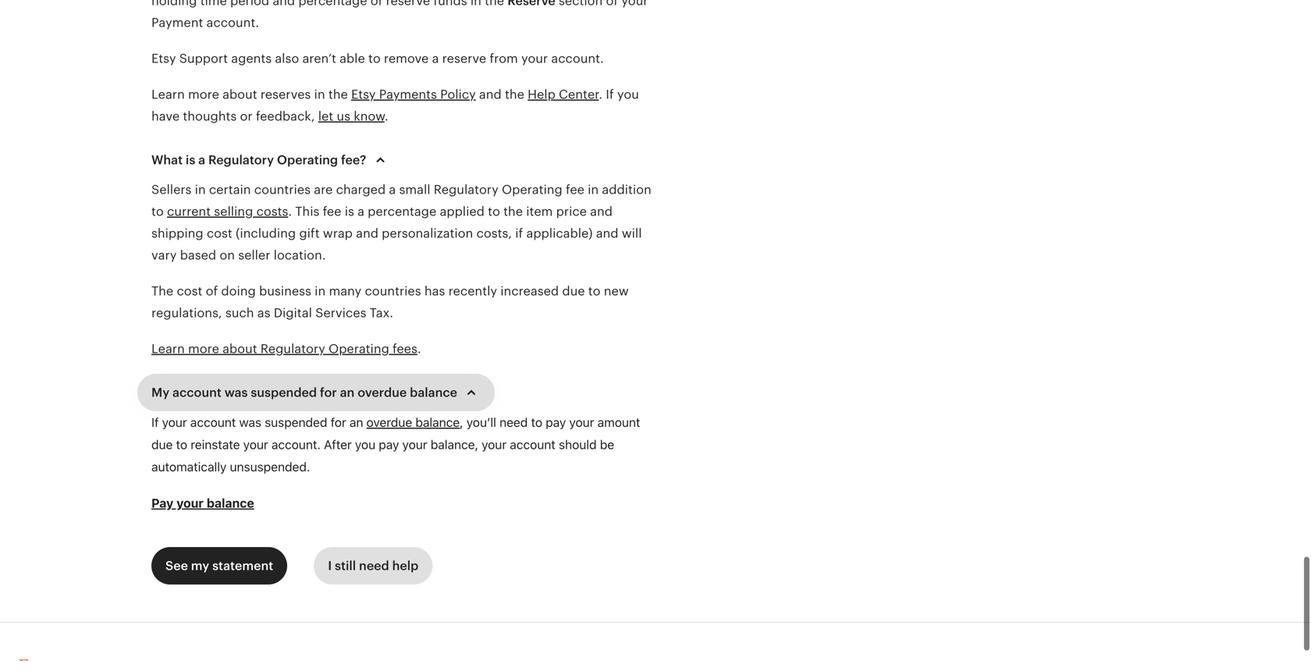 Task type: locate. For each thing, give the bounding box(es) containing it.
operating inside dropdown button
[[277, 153, 338, 167]]

addition
[[602, 183, 652, 197]]

fee
[[566, 183, 585, 197], [323, 205, 342, 219]]

regulatory up certain
[[208, 153, 274, 167]]

fee?
[[341, 153, 366, 167]]

what is a regulatory operating fee? button
[[137, 141, 404, 179]]

1 vertical spatial countries
[[365, 284, 421, 298]]

the up us
[[329, 87, 348, 102]]

1 about from the top
[[223, 87, 257, 102]]

i
[[328, 559, 332, 573]]

etsy down the 'payment'
[[151, 52, 176, 66]]

0 vertical spatial you
[[618, 87, 639, 102]]

need inside "link"
[[359, 559, 389, 573]]

a down the charged
[[358, 205, 365, 219]]

0 horizontal spatial is
[[186, 153, 195, 167]]

0 horizontal spatial cost
[[177, 284, 203, 298]]

able
[[340, 52, 365, 66]]

1 vertical spatial about
[[223, 342, 257, 356]]

1 vertical spatial an
[[350, 415, 363, 430]]

was inside dropdown button
[[225, 386, 248, 400]]

account left should
[[510, 437, 556, 452]]

charged
[[336, 183, 386, 197]]

1 horizontal spatial etsy
[[351, 87, 376, 102]]

account. down if your account was suspended for an overdue balance ,
[[272, 437, 321, 452]]

if for your
[[151, 415, 159, 430]]

automatically
[[151, 460, 227, 474]]

1 vertical spatial fee
[[323, 205, 342, 219]]

item
[[526, 205, 553, 219]]

. inside . this fee is a percentage applied to the item price and shipping cost (including gift wrap and personalization costs, if applicable) and will vary based on seller location.
[[288, 205, 292, 219]]

suspended down my account was suspended for an overdue balance
[[265, 415, 328, 430]]

see my statement link
[[151, 547, 288, 585]]

1 vertical spatial due
[[151, 437, 173, 452]]

2 vertical spatial regulatory
[[261, 342, 325, 356]]

1 vertical spatial account
[[190, 415, 236, 430]]

overdue left ,
[[367, 415, 412, 430]]

account. inside section of your payment account.
[[207, 16, 259, 30]]

account. up agents
[[207, 16, 259, 30]]

0 vertical spatial due
[[563, 284, 585, 298]]

1 learn from the top
[[151, 87, 185, 102]]

operating
[[277, 153, 338, 167], [502, 183, 563, 197], [329, 342, 390, 356]]

is right what on the left of page
[[186, 153, 195, 167]]

is
[[186, 153, 195, 167], [345, 205, 354, 219]]

2 about from the top
[[223, 342, 257, 356]]

1 vertical spatial pay
[[379, 437, 399, 452]]

1 more from the top
[[188, 87, 219, 102]]

more down regulations,
[[188, 342, 219, 356]]

an up if your account was suspended for an overdue balance ,
[[340, 386, 355, 400]]

0 vertical spatial need
[[500, 415, 528, 430]]

reserves
[[261, 87, 311, 102]]

due left new
[[563, 284, 585, 298]]

0 vertical spatial cost
[[207, 226, 233, 241]]

a left reserve
[[432, 52, 439, 66]]

your
[[622, 0, 649, 8], [522, 52, 548, 66], [162, 415, 187, 430], [570, 415, 595, 430], [243, 437, 268, 452], [403, 437, 428, 452], [482, 437, 507, 452], [177, 496, 204, 511]]

2 vertical spatial account
[[510, 437, 556, 452]]

about
[[223, 87, 257, 102], [223, 342, 257, 356]]

overdue up the overdue balance link
[[358, 386, 407, 400]]

0 horizontal spatial etsy
[[151, 52, 176, 66]]

1 horizontal spatial if
[[606, 87, 614, 102]]

your down you'll
[[482, 437, 507, 452]]

regulatory
[[208, 153, 274, 167], [434, 183, 499, 197], [261, 342, 325, 356]]

to left new
[[589, 284, 601, 298]]

0 vertical spatial more
[[188, 87, 219, 102]]

learn up the have
[[151, 87, 185, 102]]

0 vertical spatial is
[[186, 153, 195, 167]]

0 vertical spatial countries
[[254, 183, 311, 197]]

0 vertical spatial learn
[[151, 87, 185, 102]]

1 vertical spatial if
[[151, 415, 159, 430]]

and right policy
[[479, 87, 502, 102]]

0 vertical spatial etsy
[[151, 52, 176, 66]]

my account was suspended for an overdue balance
[[151, 386, 458, 400]]

fee inside . this fee is a percentage applied to the item price and shipping cost (including gift wrap and personalization costs, if applicable) and will vary based on seller location.
[[323, 205, 342, 219]]

to
[[369, 52, 381, 66], [151, 205, 164, 219], [488, 205, 500, 219], [589, 284, 601, 298], [531, 415, 543, 430], [176, 437, 187, 452]]

a
[[432, 52, 439, 66], [198, 153, 205, 167], [389, 183, 396, 197], [358, 205, 365, 219]]

see my statement
[[166, 559, 273, 573]]

need right you'll
[[500, 415, 528, 430]]

0 vertical spatial if
[[606, 87, 614, 102]]

. down learn more about reserves in the etsy payments policy and the help center .
[[385, 109, 389, 123]]

0 vertical spatial regulatory
[[208, 153, 274, 167]]

your up should
[[570, 415, 595, 430]]

etsy
[[151, 52, 176, 66], [351, 87, 376, 102]]

your down 'my'
[[162, 415, 187, 430]]

balance up the balance,
[[416, 415, 460, 430]]

to right able
[[369, 52, 381, 66]]

2 learn from the top
[[151, 342, 185, 356]]

1 horizontal spatial is
[[345, 205, 354, 219]]

1 vertical spatial learn
[[151, 342, 185, 356]]

in up the current
[[195, 183, 206, 197]]

due up automatically
[[151, 437, 173, 452]]

after
[[324, 437, 352, 452]]

cost up regulations,
[[177, 284, 203, 298]]

to up automatically
[[176, 437, 187, 452]]

will
[[622, 226, 642, 241]]

is inside . this fee is a percentage applied to the item price and shipping cost (including gift wrap and personalization costs, if applicable) and will vary based on seller location.
[[345, 205, 354, 219]]

1 horizontal spatial account.
[[272, 437, 321, 452]]

regulatory inside dropdown button
[[208, 153, 274, 167]]

0 vertical spatial of
[[606, 0, 619, 8]]

is down the charged
[[345, 205, 354, 219]]

account
[[173, 386, 222, 400], [190, 415, 236, 430], [510, 437, 556, 452]]

be
[[600, 437, 615, 452]]

operating inside sellers in certain countries are charged a small regulatory operating fee in addition to
[[502, 183, 563, 197]]

0 vertical spatial account
[[173, 386, 222, 400]]

balance up the overdue balance link
[[410, 386, 458, 400]]

2 vertical spatial account.
[[272, 437, 321, 452]]

if right center on the left top of the page
[[606, 87, 614, 102]]

operating up are
[[277, 153, 338, 167]]

1 vertical spatial regulatory
[[434, 183, 499, 197]]

in inside the cost of doing business in many countries has recently increased due to new regulations, such as digital services tax.
[[315, 284, 326, 298]]

about for reserves
[[223, 87, 257, 102]]

learn for learn more about regulatory operating fees .
[[151, 342, 185, 356]]

a inside dropdown button
[[198, 153, 205, 167]]

an inside dropdown button
[[340, 386, 355, 400]]

1 vertical spatial account.
[[552, 52, 604, 66]]

account. up center on the left top of the page
[[552, 52, 604, 66]]

and right wrap
[[356, 226, 379, 241]]

suspended up if your account was suspended for an overdue balance ,
[[251, 386, 317, 400]]

learn down regulations,
[[151, 342, 185, 356]]

you inside "if you have thoughts or feedback,"
[[618, 87, 639, 102]]

fee up price
[[566, 183, 585, 197]]

to inside the cost of doing business in many countries has recently increased due to new regulations, such as digital services tax.
[[589, 284, 601, 298]]

1 vertical spatial operating
[[502, 183, 563, 197]]

you right "after"
[[355, 437, 376, 452]]

0 horizontal spatial you
[[355, 437, 376, 452]]

0 vertical spatial overdue
[[358, 386, 407, 400]]

etsy image
[[19, 660, 48, 661]]

0 vertical spatial an
[[340, 386, 355, 400]]

the up if
[[504, 205, 523, 219]]

1 vertical spatial of
[[206, 284, 218, 298]]

also
[[275, 52, 299, 66]]

if you have thoughts or feedback,
[[151, 87, 639, 123]]

operating down services
[[329, 342, 390, 356]]

more for learn more about regulatory operating fees .
[[188, 342, 219, 356]]

was
[[225, 386, 248, 400], [239, 415, 262, 430]]

if down 'my'
[[151, 415, 159, 430]]

1 vertical spatial cost
[[177, 284, 203, 298]]

to up the costs,
[[488, 205, 500, 219]]

2 more from the top
[[188, 342, 219, 356]]

fee up wrap
[[323, 205, 342, 219]]

account.
[[207, 16, 259, 30], [552, 52, 604, 66], [272, 437, 321, 452]]

0 horizontal spatial pay
[[379, 437, 399, 452]]

support
[[179, 52, 228, 66]]

remove
[[384, 52, 429, 66]]

a left the small
[[389, 183, 396, 197]]

more up thoughts
[[188, 87, 219, 102]]

if your account was suspended for an overdue balance ,
[[151, 415, 467, 430]]

regulatory up applied
[[434, 183, 499, 197]]

pay up should
[[546, 415, 566, 430]]

for up "after"
[[331, 415, 346, 430]]

if inside "if you have thoughts or feedback,"
[[606, 87, 614, 102]]

has
[[425, 284, 445, 298]]

overdue inside my account was suspended for an overdue balance dropdown button
[[358, 386, 407, 400]]

recently
[[449, 284, 497, 298]]

pay down the overdue balance link
[[379, 437, 399, 452]]

pay your balance
[[151, 496, 254, 511]]

1 horizontal spatial fee
[[566, 183, 585, 197]]

0 horizontal spatial if
[[151, 415, 159, 430]]

about down such
[[223, 342, 257, 356]]

is inside what is a regulatory operating fee? dropdown button
[[186, 153, 195, 167]]

cost inside . this fee is a percentage applied to the item price and shipping cost (including gift wrap and personalization costs, if applicable) and will vary based on seller location.
[[207, 226, 233, 241]]

payment
[[151, 16, 203, 30]]

need right still
[[359, 559, 389, 573]]

center
[[559, 87, 599, 102]]

0 vertical spatial suspended
[[251, 386, 317, 400]]

of right section
[[606, 0, 619, 8]]

the
[[329, 87, 348, 102], [505, 87, 525, 102], [504, 205, 523, 219]]

help
[[528, 87, 556, 102]]

1 horizontal spatial need
[[500, 415, 528, 430]]

1 vertical spatial need
[[359, 559, 389, 573]]

statement
[[212, 559, 273, 573]]

your right section
[[622, 0, 649, 8]]

to right you'll
[[531, 415, 543, 430]]

1 vertical spatial for
[[331, 415, 346, 430]]

certain
[[209, 183, 251, 197]]

0 vertical spatial about
[[223, 87, 257, 102]]

more
[[188, 87, 219, 102], [188, 342, 219, 356]]

1 horizontal spatial of
[[606, 0, 619, 8]]

regulatory for what is a regulatory operating fee?
[[208, 153, 274, 167]]

you right center on the left top of the page
[[618, 87, 639, 102]]

let us know .
[[318, 109, 389, 123]]

and
[[479, 87, 502, 102], [590, 205, 613, 219], [356, 226, 379, 241], [596, 226, 619, 241]]

learn for learn more about reserves in the etsy payments policy and the help center .
[[151, 87, 185, 102]]

for up if your account was suspended for an overdue balance ,
[[320, 386, 337, 400]]

an up "after"
[[350, 415, 363, 430]]

learn
[[151, 87, 185, 102], [151, 342, 185, 356]]

sellers
[[151, 183, 192, 197]]

account inside my account was suspended for an overdue balance dropdown button
[[173, 386, 222, 400]]

balance down unsuspended.
[[207, 496, 254, 511]]

. left this
[[288, 205, 292, 219]]

operating for fee?
[[277, 153, 338, 167]]

1 horizontal spatial you
[[618, 87, 639, 102]]

unsuspended.
[[230, 460, 310, 474]]

1 vertical spatial more
[[188, 342, 219, 356]]

such
[[226, 306, 254, 320]]

0 horizontal spatial of
[[206, 284, 218, 298]]

section
[[559, 0, 603, 8]]

0 horizontal spatial countries
[[254, 183, 311, 197]]

0 vertical spatial account.
[[207, 16, 259, 30]]

0 vertical spatial for
[[320, 386, 337, 400]]

let us know link
[[318, 109, 385, 123]]

cost up on
[[207, 226, 233, 241]]

your right the from
[[522, 52, 548, 66]]

0 vertical spatial was
[[225, 386, 248, 400]]

services
[[316, 306, 367, 320]]

of inside the cost of doing business in many countries has recently increased due to new regulations, such as digital services tax.
[[206, 284, 218, 298]]

overdue
[[358, 386, 407, 400], [367, 415, 412, 430]]

0 vertical spatial operating
[[277, 153, 338, 167]]

1 horizontal spatial countries
[[365, 284, 421, 298]]

0 horizontal spatial due
[[151, 437, 173, 452]]

of left the doing
[[206, 284, 218, 298]]

0 horizontal spatial need
[[359, 559, 389, 573]]

1 horizontal spatial pay
[[546, 415, 566, 430]]

section of your payment account.
[[151, 0, 649, 30]]

2 horizontal spatial account.
[[552, 52, 604, 66]]

or
[[240, 109, 253, 123]]

operating up item
[[502, 183, 563, 197]]

in left "many"
[[315, 284, 326, 298]]

regulatory down digital
[[261, 342, 325, 356]]

in left addition
[[588, 183, 599, 197]]

to down sellers in the top of the page
[[151, 205, 164, 219]]

1 horizontal spatial cost
[[207, 226, 233, 241]]

a right what on the left of page
[[198, 153, 205, 167]]

payments
[[379, 87, 437, 102]]

regulatory for learn more about regulatory operating fees .
[[261, 342, 325, 356]]

amount
[[598, 415, 641, 430]]

account up reinstate
[[190, 415, 236, 430]]

countries up costs
[[254, 183, 311, 197]]

countries up tax.
[[365, 284, 421, 298]]

etsy up know
[[351, 87, 376, 102]]

suspended
[[251, 386, 317, 400], [265, 415, 328, 430]]

cost
[[207, 226, 233, 241], [177, 284, 203, 298]]

0 vertical spatial fee
[[566, 183, 585, 197]]

countries inside the cost of doing business in many countries has recently increased due to new regulations, such as digital services tax.
[[365, 284, 421, 298]]

0 vertical spatial balance
[[410, 386, 458, 400]]

pay
[[546, 415, 566, 430], [379, 437, 399, 452]]

1 vertical spatial is
[[345, 205, 354, 219]]

1 horizontal spatial due
[[563, 284, 585, 298]]

0 horizontal spatial fee
[[323, 205, 342, 219]]

0 horizontal spatial account.
[[207, 16, 259, 30]]

about up or
[[223, 87, 257, 102]]

account. inside you'll need to pay your amount due to reinstate your account. after you pay your balance, your account should be automatically unsuspended.
[[272, 437, 321, 452]]

. down the cost of doing business in many countries has recently increased due to new regulations, such as digital services tax.
[[418, 342, 421, 356]]

1 vertical spatial you
[[355, 437, 376, 452]]

sellers in certain countries are charged a small regulatory operating fee in addition to
[[151, 183, 652, 219]]

account right 'my'
[[173, 386, 222, 400]]

learn more about regulatory operating fees .
[[151, 342, 421, 356]]

2 vertical spatial operating
[[329, 342, 390, 356]]

a inside . this fee is a percentage applied to the item price and shipping cost (including gift wrap and personalization costs, if applicable) and will vary based on seller location.
[[358, 205, 365, 219]]



Task type: describe. For each thing, give the bounding box(es) containing it.
pay your balance link
[[151, 496, 254, 511]]

you inside you'll need to pay your amount due to reinstate your account. after you pay your balance, your account should be automatically unsuspended.
[[355, 437, 376, 452]]

see
[[166, 559, 188, 573]]

gift
[[299, 226, 320, 241]]

seller
[[238, 248, 271, 262]]

let
[[318, 109, 334, 123]]

and left will
[[596, 226, 619, 241]]

help
[[392, 559, 419, 573]]

due inside you'll need to pay your amount due to reinstate your account. after you pay your balance, your account should be automatically unsuspended.
[[151, 437, 173, 452]]

regulatory inside sellers in certain countries are charged a small regulatory operating fee in addition to
[[434, 183, 499, 197]]

price
[[556, 205, 587, 219]]

shipping
[[151, 226, 204, 241]]

the inside . this fee is a percentage applied to the item price and shipping cost (including gift wrap and personalization costs, if applicable) and will vary based on seller location.
[[504, 205, 523, 219]]

to inside . this fee is a percentage applied to the item price and shipping cost (including gift wrap and personalization costs, if applicable) and will vary based on seller location.
[[488, 205, 500, 219]]

your right pay
[[177, 496, 204, 511]]

etsy support agents also aren't able to remove a reserve from your account.
[[151, 52, 604, 66]]

to inside sellers in certain countries are charged a small regulatory operating fee in addition to
[[151, 205, 164, 219]]

operating for fees
[[329, 342, 390, 356]]

wrap
[[323, 226, 353, 241]]

this
[[295, 205, 320, 219]]

reinstate
[[191, 437, 240, 452]]

in up let
[[314, 87, 325, 102]]

business
[[259, 284, 312, 298]]

costs
[[257, 205, 288, 219]]

(including
[[236, 226, 296, 241]]

policy
[[441, 87, 476, 102]]

learn more about regulatory operating fees link
[[151, 342, 418, 356]]

based
[[180, 248, 216, 262]]

the
[[151, 284, 174, 298]]

costs,
[[477, 226, 512, 241]]

due inside the cost of doing business in many countries has recently increased due to new regulations, such as digital services tax.
[[563, 284, 585, 298]]

location.
[[274, 248, 326, 262]]

selling
[[214, 205, 253, 219]]

thoughts
[[183, 109, 237, 123]]

if
[[516, 226, 523, 241]]

know
[[354, 109, 385, 123]]

agents
[[231, 52, 272, 66]]

you'll
[[467, 415, 497, 430]]

2 vertical spatial balance
[[207, 496, 254, 511]]

have
[[151, 109, 180, 123]]

and right price
[[590, 205, 613, 219]]

,
[[460, 415, 464, 430]]

the cost of doing business in many countries has recently increased due to new regulations, such as digital services tax.
[[151, 284, 629, 320]]

what
[[151, 153, 183, 167]]

i still need help link
[[314, 547, 433, 585]]

fee inside sellers in certain countries are charged a small regulatory operating fee in addition to
[[566, 183, 585, 197]]

1 vertical spatial balance
[[416, 415, 460, 430]]

suspended inside dropdown button
[[251, 386, 317, 400]]

current selling costs link
[[167, 205, 288, 219]]

help center link
[[528, 87, 599, 102]]

from
[[490, 52, 518, 66]]

my
[[151, 386, 170, 400]]

a inside sellers in certain countries are charged a small regulatory operating fee in addition to
[[389, 183, 396, 197]]

need inside you'll need to pay your amount due to reinstate your account. after you pay your balance, your account should be automatically unsuspended.
[[500, 415, 528, 430]]

1 vertical spatial was
[[239, 415, 262, 430]]

personalization
[[382, 226, 473, 241]]

are
[[314, 183, 333, 197]]

small
[[399, 183, 431, 197]]

regulations,
[[151, 306, 222, 320]]

your down the overdue balance link
[[403, 437, 428, 452]]

many
[[329, 284, 362, 298]]

tax.
[[370, 306, 394, 320]]

my account was suspended for an overdue balance button
[[137, 374, 495, 412]]

us
[[337, 109, 351, 123]]

more for learn more about reserves in the etsy payments policy and the help center .
[[188, 87, 219, 102]]

digital
[[274, 306, 312, 320]]

reserve
[[442, 52, 487, 66]]

still
[[335, 559, 356, 573]]

as
[[257, 306, 271, 320]]

of inside section of your payment account.
[[606, 0, 619, 8]]

my
[[191, 559, 209, 573]]

balance inside dropdown button
[[410, 386, 458, 400]]

. right help
[[599, 87, 603, 102]]

your up unsuspended.
[[243, 437, 268, 452]]

you'll need to pay your amount due to reinstate your account. after you pay your balance, your account should be automatically unsuspended.
[[151, 415, 641, 474]]

your inside section of your payment account.
[[622, 0, 649, 8]]

should
[[559, 437, 597, 452]]

cost inside the cost of doing business in many countries has recently increased due to new regulations, such as digital services tax.
[[177, 284, 203, 298]]

overdue balance link
[[367, 415, 460, 430]]

0 vertical spatial pay
[[546, 415, 566, 430]]

feedback,
[[256, 109, 315, 123]]

countries inside sellers in certain countries are charged a small regulatory operating fee in addition to
[[254, 183, 311, 197]]

about for regulatory
[[223, 342, 257, 356]]

doing
[[221, 284, 256, 298]]

etsy payments policy link
[[351, 87, 476, 102]]

1 vertical spatial overdue
[[367, 415, 412, 430]]

what is a regulatory operating fee?
[[151, 153, 366, 167]]

applied
[[440, 205, 485, 219]]

i still need help
[[328, 559, 419, 573]]

on
[[220, 248, 235, 262]]

current
[[167, 205, 211, 219]]

balance,
[[431, 437, 479, 452]]

new
[[604, 284, 629, 298]]

if for you
[[606, 87, 614, 102]]

1 vertical spatial suspended
[[265, 415, 328, 430]]

pay
[[151, 496, 174, 511]]

1 vertical spatial etsy
[[351, 87, 376, 102]]

the left help
[[505, 87, 525, 102]]

for inside dropdown button
[[320, 386, 337, 400]]

increased
[[501, 284, 559, 298]]

current selling costs
[[167, 205, 288, 219]]

aren't
[[303, 52, 336, 66]]

. this fee is a percentage applied to the item price and shipping cost (including gift wrap and personalization costs, if applicable) and will vary based on seller location.
[[151, 205, 642, 262]]

account inside you'll need to pay your amount due to reinstate your account. after you pay your balance, your account should be automatically unsuspended.
[[510, 437, 556, 452]]

applicable)
[[527, 226, 593, 241]]



Task type: vqa. For each thing, say whether or not it's contained in the screenshot.
find
no



